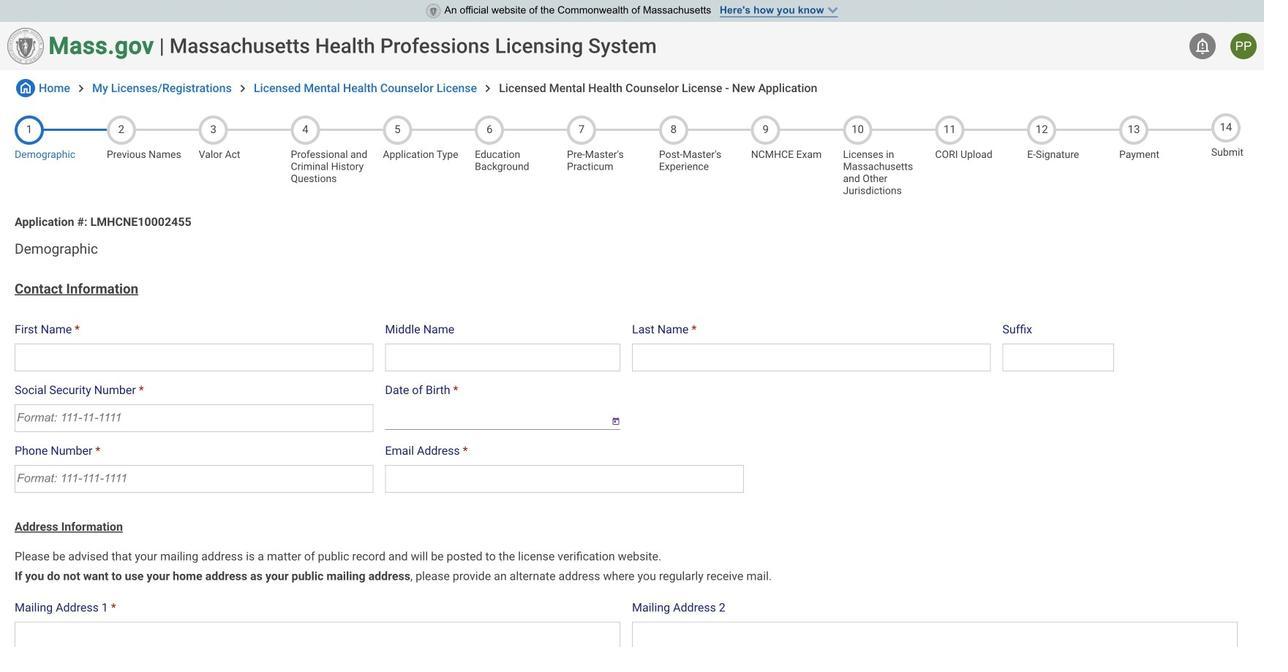 Task type: vqa. For each thing, say whether or not it's contained in the screenshot.
The Cropped Photo - Screenshot_2024-02-20_At_2.07.31Pm.Png
no



Task type: describe. For each thing, give the bounding box(es) containing it.
Format: 111-111-1111 text field
[[15, 465, 374, 493]]

Format: 111-11-1111 text field
[[15, 405, 374, 432]]

massachusetts state seal image
[[426, 4, 441, 18]]

0 vertical spatial heading
[[170, 34, 657, 58]]

0 horizontal spatial no color image
[[16, 79, 35, 97]]

0 vertical spatial no color image
[[1194, 37, 1212, 55]]

1 vertical spatial heading
[[15, 241, 1250, 257]]



Task type: locate. For each thing, give the bounding box(es) containing it.
1 vertical spatial no color image
[[74, 81, 89, 96]]

no color image
[[16, 79, 35, 97], [236, 81, 250, 96], [481, 81, 496, 96]]

1 horizontal spatial no color image
[[1194, 37, 1212, 55]]

2 horizontal spatial no color image
[[481, 81, 496, 96]]

no color image
[[1194, 37, 1212, 55], [74, 81, 89, 96]]

heading
[[170, 34, 657, 58], [15, 241, 1250, 257]]

0 horizontal spatial no color image
[[74, 81, 89, 96]]

None text field
[[15, 344, 374, 372], [385, 344, 621, 372], [15, 344, 374, 372], [385, 344, 621, 372]]

massachusetts state seal image
[[7, 28, 44, 64]]

None text field
[[632, 344, 991, 372], [1003, 344, 1115, 372], [385, 465, 744, 493], [15, 622, 621, 648], [632, 622, 1238, 648], [632, 344, 991, 372], [1003, 344, 1115, 372], [385, 465, 744, 493], [15, 622, 621, 648], [632, 622, 1238, 648]]

None field
[[385, 405, 600, 430]]

1 horizontal spatial no color image
[[236, 81, 250, 96]]



